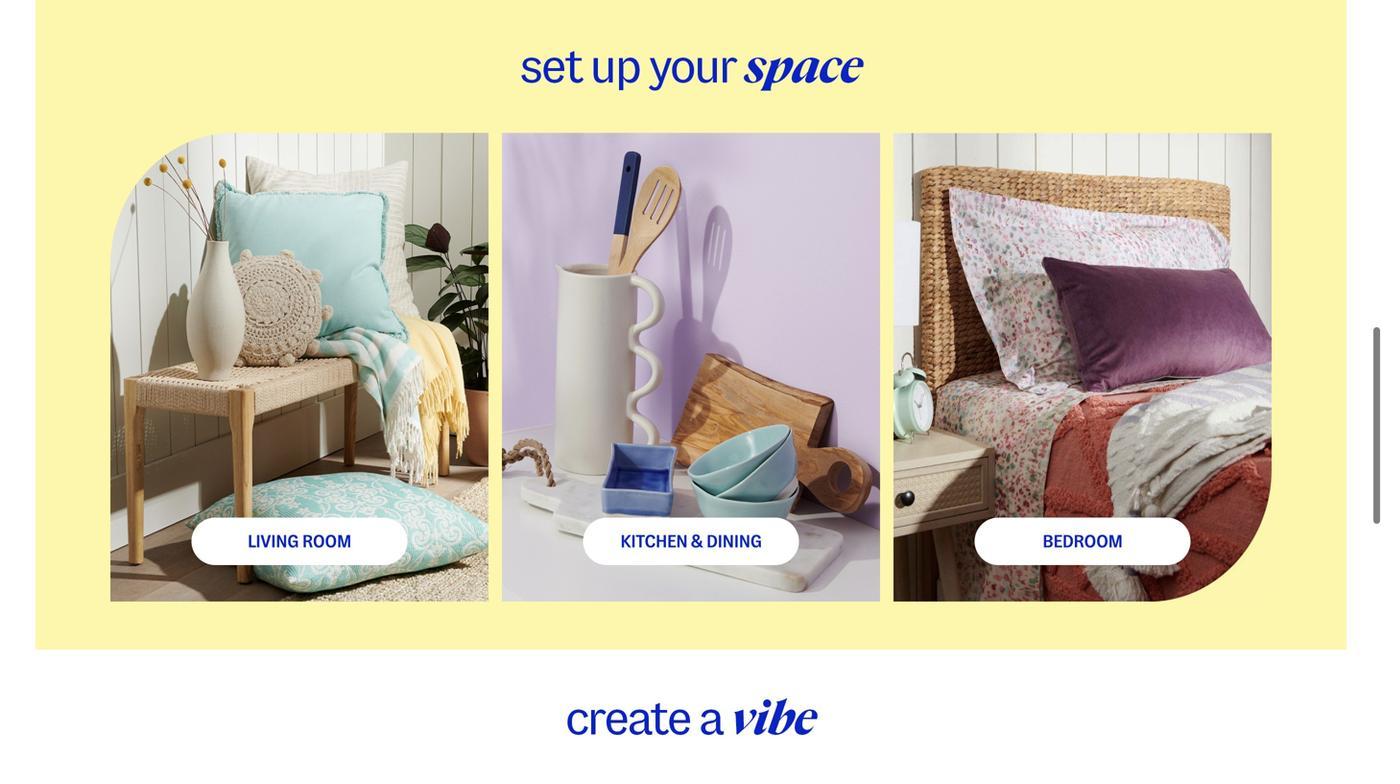 Task type: describe. For each thing, give the bounding box(es) containing it.
dining
[[707, 532, 762, 551]]

&
[[692, 532, 703, 551]]

kitchen & dining link
[[583, 518, 799, 566]]

kitchen & dining image
[[502, 133, 881, 602]]

bedroom image
[[894, 133, 1272, 602]]

kitchen
[[621, 532, 688, 551]]

living
[[248, 532, 299, 551]]

kitchen & dining
[[621, 532, 762, 551]]

living room
[[248, 532, 352, 551]]

living room link
[[192, 518, 408, 566]]



Task type: locate. For each thing, give the bounding box(es) containing it.
living room image
[[110, 133, 489, 602]]

create a vibe image
[[36, 650, 1347, 781]]

bedroom link
[[975, 518, 1191, 566]]

set up your space image
[[36, 0, 1347, 133]]

bedroom
[[1043, 532, 1123, 551]]

room
[[302, 532, 352, 551]]



Task type: vqa. For each thing, say whether or not it's contained in the screenshot.
&
yes



